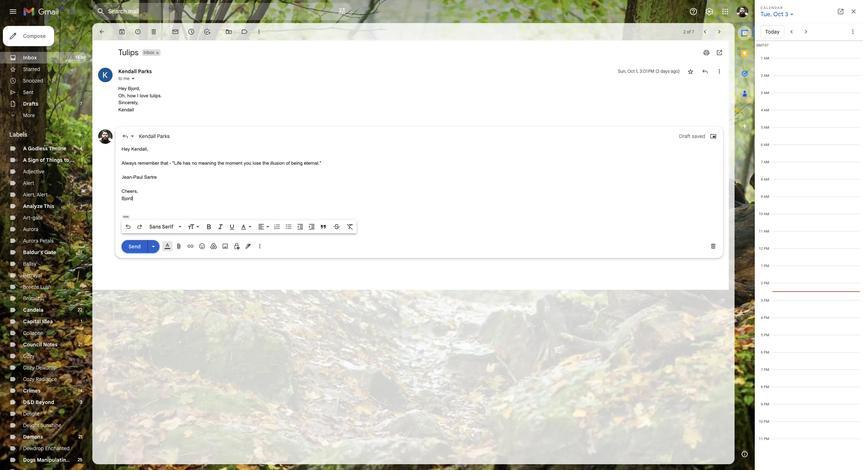 Task type: vqa. For each thing, say whether or not it's contained in the screenshot.


Task type: locate. For each thing, give the bounding box(es) containing it.
cozy up crimes link
[[23, 377, 35, 383]]

the
[[218, 161, 224, 166], [263, 161, 269, 166]]

delete image
[[150, 28, 157, 35]]

sun, oct 1, 3:01 pm (2 days ago)
[[618, 69, 680, 74]]

of right sign
[[40, 157, 45, 164]]

1 for analyze this
[[81, 204, 82, 209]]

of inside the labels navigation
[[40, 157, 45, 164]]

1 vertical spatial alert
[[37, 192, 48, 198]]

inbox up starred
[[23, 55, 37, 61]]

insert photo image
[[222, 243, 229, 250]]

1 vertical spatial delight
[[23, 423, 39, 429]]

2 delight from the top
[[23, 423, 39, 429]]

1 for capital idea
[[81, 319, 82, 325]]

0 vertical spatial parks
[[138, 68, 152, 75]]

support image
[[690, 7, 698, 16]]

parks up that
[[157, 133, 170, 140]]

hey up 'oh,'
[[118, 86, 127, 91]]

alert up analyze this link
[[37, 192, 48, 198]]

0 horizontal spatial the
[[218, 161, 224, 166]]

to me
[[118, 76, 130, 81]]

council notes link
[[23, 342, 58, 348]]

tulips
[[118, 48, 139, 57]]

love
[[140, 93, 148, 98]]

1 vertical spatial to
[[64, 157, 69, 164]]

1 cozy from the top
[[23, 354, 35, 360]]

dewdrop
[[36, 365, 57, 372], [23, 446, 44, 452]]

0 vertical spatial cozy
[[23, 354, 35, 360]]

kendall
[[118, 68, 137, 75], [118, 107, 134, 112], [139, 133, 156, 140]]

of
[[687, 29, 691, 34], [40, 157, 45, 164], [286, 161, 290, 166]]

2 horizontal spatial of
[[687, 29, 691, 34]]

sign
[[28, 157, 39, 164]]

cheers,
[[122, 189, 138, 194]]

alert, alert link
[[23, 192, 48, 198]]

of right 2
[[687, 29, 691, 34]]

aurora down the art-gate
[[23, 226, 38, 233]]

inbox
[[144, 50, 154, 55], [23, 55, 37, 61]]

inbox right tulips
[[144, 50, 154, 55]]

2 1 from the top
[[81, 204, 82, 209]]

adjective link
[[23, 169, 44, 175]]

dewdrop enchanted
[[23, 446, 70, 452]]

to left me
[[118, 76, 122, 81]]

insert files using drive image
[[210, 243, 217, 250]]

0 vertical spatial aurora
[[23, 226, 38, 233]]

1 right this
[[81, 204, 82, 209]]

i
[[137, 93, 139, 98]]

aurora down aurora link
[[23, 238, 38, 244]]

a godless throne
[[23, 146, 66, 152]]

more options image
[[258, 243, 262, 250]]

3:01 pm
[[640, 69, 655, 74]]

7
[[693, 29, 695, 34], [80, 101, 82, 107]]

0 horizontal spatial inbox
[[23, 55, 37, 61]]

kendall parks up "kendall," in the left top of the page
[[139, 133, 170, 140]]

compose
[[23, 33, 46, 39]]

breeze lush
[[23, 284, 51, 291]]

hey inside hey bjord, oh, how i love tulips. sincerely, kendall
[[118, 86, 127, 91]]

1 vertical spatial a
[[23, 157, 27, 164]]

2 aurora from the top
[[23, 238, 38, 244]]

1 right "gate"
[[81, 250, 82, 255]]

search mail image
[[95, 5, 108, 18]]

0 vertical spatial 7
[[693, 29, 695, 34]]

21 for council notes
[[78, 342, 82, 348]]

7 inside the labels navigation
[[80, 101, 82, 107]]

demons link
[[23, 434, 43, 441]]

2 21 from the top
[[78, 435, 82, 440]]

2 vertical spatial cozy
[[23, 377, 35, 383]]

0 horizontal spatial 7
[[80, 101, 82, 107]]

delight down d&d
[[23, 411, 39, 418]]

brutality
[[23, 296, 42, 302]]

0 vertical spatial hey
[[118, 86, 127, 91]]

add to tasks image
[[204, 28, 211, 35]]

inbox inside the labels navigation
[[23, 55, 37, 61]]

1 down the 22
[[81, 319, 82, 325]]

hey bjord, oh, how i love tulips. sincerely, kendall
[[118, 86, 162, 112]]

sun, oct 1, 3:01 pm (2 days ago) cell
[[618, 68, 680, 75]]

aurora for aurora link
[[23, 226, 38, 233]]

cozy down council
[[23, 354, 35, 360]]

kendall parks up show details image
[[118, 68, 152, 75]]

cozy
[[23, 354, 35, 360], [23, 365, 35, 372], [23, 377, 35, 383]]

bulleted list ‪(⌘⇧8)‬ image
[[285, 224, 292, 231]]

inbox inside 'button'
[[144, 50, 154, 55]]

1 vertical spatial parks
[[157, 133, 170, 140]]

analyze this link
[[23, 203, 54, 210]]

4
[[80, 146, 82, 151]]

bjord,
[[128, 86, 140, 91]]

sans serif option
[[148, 224, 177, 231]]

21 up 25
[[78, 435, 82, 440]]

to left come
[[64, 157, 69, 164]]

come
[[70, 157, 84, 164]]

cozy down cozy link
[[23, 365, 35, 372]]

1 a from the top
[[23, 146, 27, 152]]

labels
[[9, 131, 27, 139]]

0 horizontal spatial of
[[40, 157, 45, 164]]

hey inside message body text box
[[122, 147, 130, 152]]

2 a from the top
[[23, 157, 27, 164]]

a left sign
[[23, 157, 27, 164]]

you
[[244, 161, 251, 166]]

1 horizontal spatial of
[[286, 161, 290, 166]]

1 21 from the top
[[78, 342, 82, 348]]

meaning
[[198, 161, 217, 166]]

demons
[[23, 434, 43, 441]]

0 vertical spatial dewdrop
[[36, 365, 57, 372]]

1 vertical spatial kendall
[[118, 107, 134, 112]]

breeze
[[23, 284, 39, 291]]

dewdrop down demons link
[[23, 446, 44, 452]]

0 vertical spatial a
[[23, 146, 27, 152]]

hey
[[118, 86, 127, 91], [122, 147, 130, 152]]

2 vertical spatial kendall
[[139, 133, 156, 140]]

tab list
[[735, 23, 755, 445]]

0 vertical spatial alert
[[23, 180, 34, 187]]

ballsy
[[23, 261, 36, 268]]

1 vertical spatial hey
[[122, 147, 130, 152]]

21 right notes
[[78, 342, 82, 348]]

kendall up me
[[118, 68, 137, 75]]

things
[[46, 157, 63, 164]]

delight
[[23, 411, 39, 418], [23, 423, 39, 429]]

bjord
[[122, 196, 133, 201]]

of inside message body text box
[[286, 161, 290, 166]]

hey down type of response image
[[122, 147, 130, 152]]

indent less ‪(⌘[)‬ image
[[297, 224, 304, 231]]

delight down delight link in the left bottom of the page
[[23, 423, 39, 429]]

(2
[[656, 69, 660, 74]]

capital
[[23, 319, 41, 325]]

sartre
[[144, 175, 157, 180]]

alert up alert,
[[23, 180, 34, 187]]

analyze this
[[23, 203, 54, 210]]

1 horizontal spatial to
[[118, 76, 122, 81]]

1 horizontal spatial parks
[[157, 133, 170, 140]]

indent more ‪(⌘])‬ image
[[308, 224, 316, 231]]

starred
[[23, 66, 40, 73]]

toggle confidential mode image
[[233, 243, 240, 250]]

3 1 from the top
[[81, 250, 82, 255]]

1 the from the left
[[218, 161, 224, 166]]

crimes link
[[23, 388, 41, 395]]

0 vertical spatial 21
[[78, 342, 82, 348]]

sans
[[149, 224, 161, 230]]

1 aurora from the top
[[23, 226, 38, 233]]

snooze image
[[188, 28, 195, 35]]

show details image
[[131, 77, 135, 81]]

jean-paul sartre
[[122, 175, 157, 180]]

cozy radiance link
[[23, 377, 57, 383]]

serif
[[162, 224, 173, 230]]

a sign of things to come
[[23, 157, 84, 164]]

kendall up "kendall," in the left top of the page
[[139, 133, 156, 140]]

1 vertical spatial 21
[[78, 435, 82, 440]]

lose
[[253, 161, 261, 166]]

hey kendall,
[[122, 147, 148, 152]]

send button
[[122, 240, 148, 253]]

cozy for cozy dewdrop
[[23, 365, 35, 372]]

4 1 from the top
[[81, 319, 82, 325]]

1 vertical spatial cozy
[[23, 365, 35, 372]]

3 cozy from the top
[[23, 377, 35, 383]]

2 the from the left
[[263, 161, 269, 166]]

1 vertical spatial 7
[[80, 101, 82, 107]]

sans serif
[[149, 224, 173, 230]]

side panel section
[[735, 23, 755, 465]]

1 horizontal spatial the
[[263, 161, 269, 166]]

1 delight from the top
[[23, 411, 39, 418]]

None search field
[[92, 3, 352, 20]]

enchanted
[[45, 446, 70, 452]]

0 vertical spatial delight
[[23, 411, 39, 418]]

to
[[118, 76, 122, 81], [64, 157, 69, 164]]

dewdrop up radiance
[[36, 365, 57, 372]]

always remember that - "life has no meaning the moment you lose the illusion of being eternal."
[[122, 161, 322, 166]]

insert link ‪(⌘k)‬ image
[[187, 243, 194, 250]]

moment
[[226, 161, 243, 166]]

dewdrop enchanted link
[[23, 446, 70, 452]]

the right lose
[[263, 161, 269, 166]]

1 horizontal spatial 7
[[693, 29, 695, 34]]

settings image
[[706, 7, 714, 16]]

a
[[23, 146, 27, 152], [23, 157, 27, 164]]

of left being
[[286, 161, 290, 166]]

d&d beyond
[[23, 400, 54, 406]]

labels navigation
[[0, 23, 92, 471]]

1 down '4'
[[81, 157, 82, 163]]

oct
[[628, 69, 635, 74]]

1 horizontal spatial alert
[[37, 192, 48, 198]]

-
[[170, 161, 171, 166]]

0 horizontal spatial to
[[64, 157, 69, 164]]

kendall inside hey bjord, oh, how i love tulips. sincerely, kendall
[[118, 107, 134, 112]]

the left moment
[[218, 161, 224, 166]]

aurora for aurora petals
[[23, 238, 38, 244]]

1 horizontal spatial inbox
[[144, 50, 154, 55]]

move to image
[[225, 28, 233, 35]]

1 vertical spatial aurora
[[23, 238, 38, 244]]

parks down inbox 'button'
[[138, 68, 152, 75]]

delight sunshine
[[23, 423, 61, 429]]

delight for delight link in the left bottom of the page
[[23, 411, 39, 418]]

1 1 from the top
[[81, 157, 82, 163]]

2 cozy from the top
[[23, 365, 35, 372]]

alert
[[23, 180, 34, 187], [37, 192, 48, 198]]

a left godless
[[23, 146, 27, 152]]

more send options image
[[150, 243, 157, 250]]

a for a godless throne
[[23, 146, 27, 152]]

sent
[[23, 89, 34, 96]]

has
[[183, 161, 191, 166]]

inbox button
[[142, 49, 155, 56]]

type of response image
[[122, 133, 129, 140]]

kendall down sincerely,
[[118, 107, 134, 112]]



Task type: describe. For each thing, give the bounding box(es) containing it.
baldur's gate
[[23, 250, 56, 256]]

this
[[44, 203, 54, 210]]

sun,
[[618, 69, 627, 74]]

Message Body text field
[[122, 146, 718, 209]]

aurora petals link
[[23, 238, 54, 244]]

25
[[78, 458, 82, 463]]

oh,
[[118, 93, 126, 98]]

delight link
[[23, 411, 39, 418]]

illusion
[[271, 161, 285, 166]]

time
[[70, 458, 82, 464]]

discard draft ‪(⌘⇧d)‬ image
[[710, 243, 718, 250]]

mark as unread image
[[172, 28, 179, 35]]

cozy link
[[23, 354, 35, 360]]

show trimmed content image
[[122, 215, 130, 219]]

delight for delight sunshine
[[23, 423, 39, 429]]

send
[[129, 244, 141, 250]]

to inside the labels navigation
[[64, 157, 69, 164]]

art-
[[23, 215, 33, 221]]

alert, alert
[[23, 192, 48, 198]]

sincerely,
[[118, 100, 139, 105]]

breeze lush link
[[23, 284, 51, 291]]

sent link
[[23, 89, 34, 96]]

starred link
[[23, 66, 40, 73]]

capital idea
[[23, 319, 53, 325]]

petals
[[40, 238, 54, 244]]

labels image
[[241, 28, 248, 35]]

paul
[[133, 175, 143, 180]]

back to inbox image
[[98, 28, 105, 35]]

dogs manipulating time link
[[23, 458, 82, 464]]

report spam image
[[134, 28, 142, 35]]

inbox for inbox 'button'
[[144, 50, 154, 55]]

more image
[[256, 28, 263, 35]]

Not starred checkbox
[[688, 68, 695, 75]]

0 vertical spatial kendall parks
[[118, 68, 152, 75]]

tulips.
[[150, 93, 162, 98]]

aurora petals
[[23, 238, 54, 244]]

strikethrough ‪(⌘⇧x)‬ image
[[333, 224, 341, 231]]

gmail image
[[23, 4, 62, 19]]

aurora link
[[23, 226, 38, 233]]

not starred image
[[688, 68, 695, 75]]

main menu image
[[9, 7, 17, 16]]

0 vertical spatial to
[[118, 76, 122, 81]]

redo ‪(⌘y)‬ image
[[136, 224, 143, 231]]

remove formatting ‪(⌘\)‬ image
[[347, 224, 354, 231]]

cozy dewdrop link
[[23, 365, 57, 372]]

art-gate link
[[23, 215, 43, 221]]

0 vertical spatial kendall
[[118, 68, 137, 75]]

attach files image
[[175, 243, 183, 250]]

hey for hey kendall,
[[122, 147, 130, 152]]

sunshine
[[40, 423, 61, 429]]

throne
[[49, 146, 66, 152]]

"life
[[173, 161, 182, 166]]

that
[[161, 161, 168, 166]]

quote ‪(⌘⇧9)‬ image
[[320, 224, 327, 231]]

formatting options toolbar
[[122, 221, 357, 234]]

more
[[23, 112, 35, 119]]

2 of 7
[[684, 29, 695, 34]]

22
[[78, 308, 82, 313]]

compose button
[[3, 26, 54, 46]]

d&d beyond link
[[23, 400, 54, 406]]

undo ‪(⌘z)‬ image
[[125, 224, 132, 231]]

how
[[127, 93, 136, 98]]

candela link
[[23, 307, 43, 314]]

manipulating
[[37, 458, 69, 464]]

ballsy link
[[23, 261, 36, 268]]

0 horizontal spatial parks
[[138, 68, 152, 75]]

gate
[[44, 250, 56, 256]]

a godless throne link
[[23, 146, 66, 152]]

cozy for cozy link
[[23, 354, 35, 360]]

archive image
[[118, 28, 126, 35]]

more button
[[0, 110, 87, 121]]

drafts link
[[23, 101, 38, 107]]

newer image
[[702, 28, 709, 35]]

me
[[124, 76, 130, 81]]

crimes
[[23, 388, 41, 395]]

a sign of things to come link
[[23, 157, 84, 164]]

dogs manipulating time
[[23, 458, 82, 464]]

council notes
[[23, 342, 58, 348]]

always
[[122, 161, 137, 166]]

council
[[23, 342, 42, 348]]

bold ‪(⌘b)‬ image
[[205, 224, 213, 231]]

analyze
[[23, 203, 43, 210]]

inbox for inbox "link"
[[23, 55, 37, 61]]

older image
[[716, 28, 724, 35]]

being
[[291, 161, 303, 166]]

a for a sign of things to come
[[23, 157, 27, 164]]

betrayal link
[[23, 273, 42, 279]]

1 vertical spatial kendall parks
[[139, 133, 170, 140]]

labels heading
[[9, 131, 77, 139]]

143
[[75, 55, 82, 60]]

baldur's gate link
[[23, 250, 56, 256]]

dogs
[[23, 458, 36, 464]]

underline ‪(⌘u)‬ image
[[229, 224, 236, 231]]

art-gate
[[23, 215, 43, 221]]

3
[[80, 400, 82, 406]]

italic ‪(⌘i)‬ image
[[217, 224, 224, 231]]

gate
[[33, 215, 43, 221]]

21 for demons
[[78, 435, 82, 440]]

1 for baldur's gate
[[81, 250, 82, 255]]

cozy for cozy radiance
[[23, 377, 35, 383]]

numbered list ‪(⌘⇧7)‬ image
[[274, 224, 281, 231]]

insert emoji ‪(⌘⇧2)‬ image
[[199, 243, 206, 250]]

adjective
[[23, 169, 44, 175]]

cozy dewdrop
[[23, 365, 57, 372]]

inbox link
[[23, 55, 37, 61]]

advanced search options image
[[335, 4, 350, 18]]

1 for a sign of things to come
[[81, 157, 82, 163]]

beyond
[[36, 400, 54, 406]]

d&d
[[23, 400, 34, 406]]

0 horizontal spatial alert
[[23, 180, 34, 187]]

betrayal
[[23, 273, 42, 279]]

alert,
[[23, 192, 35, 198]]

14
[[78, 389, 82, 394]]

Search mail text field
[[108, 8, 318, 15]]

insert signature image
[[245, 243, 252, 250]]

hey for hey bjord, oh, how i love tulips. sincerely, kendall
[[118, 86, 127, 91]]

2
[[684, 29, 686, 34]]

cozy radiance
[[23, 377, 57, 383]]

1 vertical spatial dewdrop
[[23, 446, 44, 452]]

collapse link
[[23, 330, 43, 337]]

delight sunshine link
[[23, 423, 61, 429]]

godless
[[28, 146, 48, 152]]



